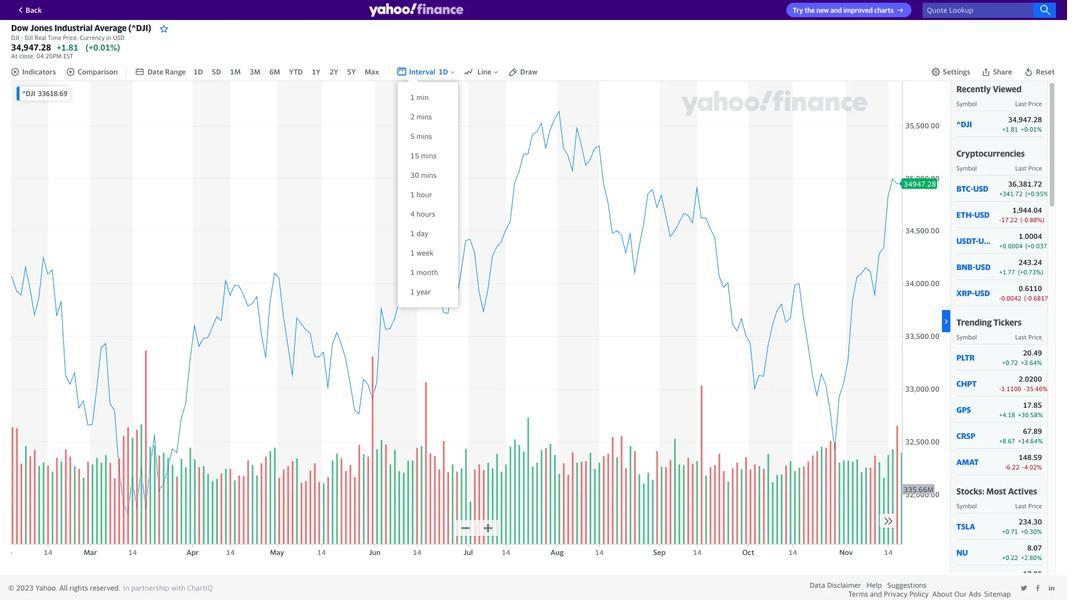 Task type: vqa. For each thing, say whether or not it's contained in the screenshot.
Settings BUTTON
yes



Task type: locate. For each thing, give the bounding box(es) containing it.
in
[[123, 584, 129, 593]]

mins for 15 mins
[[421, 151, 437, 160]]

last price up 34,947.28 +1.81 +0.01%
[[1016, 100, 1043, 107]]

0 vertical spatial 17.85
[[1024, 401, 1043, 410]]

search image
[[1041, 4, 1052, 16]]

bnb-usd link
[[957, 262, 994, 272]]

draw
[[521, 67, 538, 76]]

1 horizontal spatial dji
[[25, 34, 33, 41]]

0.6110 -0.0042 (-0.6817%)
[[1000, 284, 1056, 302]]

34,947.28 down real
[[11, 42, 51, 52]]

34,947.28 up +0.01%
[[1009, 115, 1043, 124]]

17.85 up +30.58%
[[1024, 401, 1043, 410]]

last price up 20.49
[[1016, 334, 1043, 341]]

8.07
[[1028, 544, 1043, 553]]

dji down dow
[[11, 34, 19, 41]]

3 price from the top
[[1029, 334, 1043, 341]]

price up '234.30'
[[1029, 503, 1043, 510]]

bnb-usd
[[957, 262, 991, 272]]

symbol up btc- at the right of the page
[[957, 165, 977, 172]]

usd down bnb-usd link
[[975, 288, 991, 298]]

usd for bnb-
[[976, 262, 991, 272]]

symbol down the stocks:
[[957, 503, 977, 510]]

reset button
[[1024, 66, 1057, 77]]

3 last from the top
[[1016, 334, 1027, 341]]

last up 36,381.72
[[1016, 165, 1027, 172]]

price
[[1029, 100, 1043, 107], [1029, 165, 1043, 172], [1029, 334, 1043, 341], [1029, 503, 1043, 510]]

0 horizontal spatial dji
[[11, 34, 19, 41]]

0 horizontal spatial ^dji
[[22, 90, 35, 98]]

4 hours
[[411, 210, 436, 219]]

last for cryptocurrencies
[[1016, 165, 1027, 172]]

3 1 from the top
[[411, 229, 415, 238]]

17.85 inside 17.85 +4.18 +30.58%
[[1024, 401, 1043, 410]]

- up stocks: most actives
[[1005, 464, 1008, 471]]

our
[[955, 590, 967, 599]]

pltr link
[[957, 353, 994, 362]]

0 vertical spatial and
[[831, 6, 843, 15]]

0 horizontal spatial 1d
[[194, 67, 203, 76]]

chpt
[[957, 379, 977, 389]]

0 horizontal spatial +1.81
[[57, 42, 78, 52]]

reset
[[1037, 67, 1056, 76]]

1 vertical spatial 34,947.28
[[1009, 115, 1043, 124]]

symbol down "recently"
[[957, 100, 977, 107]]

67.89
[[1024, 427, 1043, 436]]

^dji for ^dji
[[957, 119, 973, 129]]

average
[[94, 23, 127, 33]]

+1.81 inside 34,947.28 +1.81 +0.01%
[[1003, 126, 1019, 133]]

1 vertical spatial and
[[871, 590, 883, 599]]

terms
[[849, 590, 869, 599]]

1,944.04 -17.22 (-0.88%)
[[1000, 206, 1045, 224]]

1 vertical spatial 17.85
[[1024, 570, 1043, 579]]

price for recently viewed
[[1029, 100, 1043, 107]]

+1.81 left +0.01%
[[1003, 126, 1019, 133]]

and right terms
[[871, 590, 883, 599]]

close:
[[19, 52, 35, 60]]

1 horizontal spatial 1d
[[439, 67, 448, 76]]

cryptocurrencies
[[957, 149, 1026, 159]]

+1.81 for 34,947.28 +1.81
[[57, 42, 78, 52]]

3m button
[[249, 66, 262, 77]]

^dji inside right column 'element'
[[957, 119, 973, 129]]

1d button
[[193, 66, 204, 77]]

1 1d from the left
[[194, 67, 203, 76]]

35.46%
[[1027, 385, 1048, 393]]

(- inside 1,944.04 -17.22 (-0.88%)
[[1021, 216, 1025, 224]]

share
[[994, 67, 1013, 76]]

(+0.73%)
[[1019, 269, 1044, 276]]

and
[[831, 6, 843, 15], [871, 590, 883, 599]]

1 inside button
[[411, 249, 415, 258]]

4 last price from the top
[[1016, 503, 1043, 510]]

1 left day
[[411, 229, 415, 238]]

usd for eth-
[[975, 210, 990, 219]]

price.
[[63, 34, 78, 41]]

try the new and improved charts button
[[787, 3, 912, 17]]

- down dow
[[21, 34, 23, 41]]

dji - dji real time price. currency in usd
[[11, 34, 125, 41]]

1d left the "5d" button
[[194, 67, 203, 76]]

1 vertical spatial ^dji
[[957, 119, 973, 129]]

+0.01%
[[1022, 126, 1043, 133]]

usd up eth-usd link
[[974, 184, 989, 193]]

1 left month
[[411, 268, 415, 277]]

1d inside button
[[194, 67, 203, 76]]

4 last from the top
[[1016, 503, 1027, 510]]

- inside 1,944.04 -17.22 (-0.88%)
[[1000, 216, 1002, 224]]

1 price from the top
[[1029, 100, 1043, 107]]

with
[[171, 584, 185, 593]]

usd right 'in'
[[113, 34, 125, 41]]

privacy policy link
[[884, 590, 929, 599]]

^dji down "recently"
[[957, 119, 973, 129]]

(+0.0371%)
[[1026, 243, 1059, 250]]

price up 20.49
[[1029, 334, 1043, 341]]

^dji
[[22, 90, 35, 98], [957, 119, 973, 129]]

15
[[411, 151, 419, 160]]

4 price from the top
[[1029, 503, 1043, 510]]

last up 20.49
[[1016, 334, 1027, 341]]

- for 0.6110
[[1000, 295, 1002, 302]]

usd for usdt-
[[979, 236, 994, 246]]

ytd
[[289, 67, 303, 76]]

1 for 1 month
[[411, 268, 415, 277]]

- right eth-usd link
[[1000, 216, 1002, 224]]

- inside the 0.6110 -0.0042 (-0.6817%)
[[1000, 295, 1002, 302]]

bnb-
[[957, 262, 976, 272]]

date range
[[148, 67, 186, 76]]

(-
[[1021, 216, 1025, 224], [1025, 295, 1029, 302]]

3 last price from the top
[[1016, 334, 1043, 341]]

^dji down indicators button
[[22, 90, 35, 98]]

mins right 30
[[421, 171, 437, 180]]

6m
[[270, 67, 280, 76]]

2 17.85 from the top
[[1024, 570, 1043, 579]]

1 last from the top
[[1016, 100, 1027, 107]]

1 symbol from the top
[[957, 100, 977, 107]]

17.85 up follow on facebook image on the bottom of page
[[1024, 570, 1043, 579]]

1 left hour
[[411, 190, 415, 199]]

1 17.85 from the top
[[1024, 401, 1043, 410]]

mins right 2
[[417, 112, 432, 121]]

range
[[165, 67, 186, 76]]

(- down 1,944.04
[[1021, 216, 1025, 224]]

last price up 36,381.72
[[1016, 165, 1043, 172]]

1 left "year"
[[411, 288, 415, 296]]

max button
[[364, 66, 380, 77]]

6m button
[[268, 66, 281, 77]]

symbol down trending at the right bottom of the page
[[957, 334, 977, 341]]

+0.72
[[1003, 359, 1019, 367]]

currency
[[80, 34, 105, 41]]

- right 'chpt' link
[[1000, 385, 1002, 393]]

30 mins button
[[398, 166, 458, 185]]

hours
[[417, 210, 436, 219]]

mins right 15
[[421, 151, 437, 160]]

34,947.28 inside 34,947.28 +1.81 +0.01%
[[1009, 115, 1043, 124]]

mins right 5
[[417, 132, 432, 141]]

+8.67
[[1000, 438, 1016, 445]]

0 vertical spatial ^dji
[[22, 90, 35, 98]]

1y
[[312, 67, 321, 76]]

2 last from the top
[[1016, 165, 1027, 172]]

(- inside the 0.6110 -0.0042 (-0.6817%)
[[1025, 295, 1029, 302]]

17.85 +4.18 +30.58%
[[1000, 401, 1044, 419]]

1 for 1 day
[[411, 229, 415, 238]]

usdt-
[[957, 236, 979, 246]]

1 left min
[[411, 93, 415, 102]]

3 symbol from the top
[[957, 334, 977, 341]]

usd left +0.0004
[[979, 236, 994, 246]]

17.85
[[1024, 401, 1043, 410], [1024, 570, 1043, 579]]

+4.18
[[1000, 412, 1016, 419]]

last price for cryptocurrencies
[[1016, 165, 1043, 172]]

© 2023 yahoo. all rights reserved. in partnership with chartiq
[[8, 584, 213, 593]]

2 mins button
[[398, 107, 458, 127]]

0 vertical spatial 34,947.28
[[11, 42, 51, 52]]

trending
[[957, 318, 992, 328]]

4 symbol from the top
[[957, 503, 977, 510]]

usd left "+1.77"
[[976, 262, 991, 272]]

5y
[[347, 67, 356, 76]]

- down 2.0200
[[1025, 385, 1027, 393]]

0 vertical spatial (-
[[1021, 216, 1025, 224]]

1 left week
[[411, 249, 415, 258]]

^dji link
[[957, 119, 994, 129]]

sitemap link
[[985, 590, 1012, 599]]

comparison
[[78, 67, 118, 76]]

1 horizontal spatial ^dji
[[957, 119, 973, 129]]

interval
[[410, 67, 436, 76]]

data disclaimer link
[[810, 581, 862, 590]]

(- down 0.6110
[[1025, 295, 1029, 302]]

price up 36,381.72
[[1029, 165, 1043, 172]]

1 horizontal spatial +1.81
[[1003, 126, 1019, 133]]

try the new and improved charts
[[794, 6, 894, 15]]

last price for stocks: most actives
[[1016, 503, 1043, 510]]

1 1 from the top
[[411, 93, 415, 102]]

and right new
[[831, 6, 843, 15]]

0 horizontal spatial 34,947.28
[[11, 42, 51, 52]]

price for stocks: most actives
[[1029, 503, 1043, 510]]

2 last price from the top
[[1016, 165, 1043, 172]]

0.6817%)
[[1029, 295, 1056, 302]]

1d right interval
[[439, 67, 448, 76]]

2 price from the top
[[1029, 165, 1043, 172]]

last price down actives
[[1016, 503, 1043, 510]]

4.02%
[[1025, 464, 1043, 471]]

est
[[63, 52, 73, 60]]

0 horizontal spatial and
[[831, 6, 843, 15]]

34,947.28 for 34,947.28 +1.81
[[11, 42, 51, 52]]

price up 34,947.28 +1.81 +0.01%
[[1029, 100, 1043, 107]]

yahoo finance logo image
[[369, 3, 464, 17]]

- up tickers
[[1000, 295, 1002, 302]]

243.24 +1.77 (+0.73%)
[[1000, 258, 1044, 276]]

dji left real
[[25, 34, 33, 41]]

hour
[[417, 190, 432, 199]]

viewed
[[993, 84, 1022, 94]]

1 last price from the top
[[1016, 100, 1043, 107]]

jones
[[30, 23, 53, 33]]

2.0200 -1.1100 -35.46%
[[1000, 375, 1048, 393]]

symbol for stocks: most actives
[[957, 503, 977, 510]]

2 symbol from the top
[[957, 165, 977, 172]]

1 vertical spatial +1.81
[[1003, 126, 1019, 133]]

5 1 from the top
[[411, 268, 415, 277]]

0 vertical spatial +1.81
[[57, 42, 78, 52]]

2 1 from the top
[[411, 190, 415, 199]]

and inside button
[[831, 6, 843, 15]]

last down actives
[[1016, 503, 1027, 510]]

1 horizontal spatial and
[[871, 590, 883, 599]]

month
[[417, 268, 438, 277]]

usd up usdt-usd
[[975, 210, 990, 219]]

1 week button
[[398, 244, 458, 263]]

5y button
[[346, 66, 357, 77]]

recently
[[957, 84, 992, 94]]

right column element
[[951, 81, 1059, 601]]

+1.81 down dji - dji real time price. currency in usd
[[57, 42, 78, 52]]

6 1 from the top
[[411, 288, 415, 296]]

1 horizontal spatial 34,947.28
[[1009, 115, 1043, 124]]

last down viewed
[[1016, 100, 1027, 107]]

crsp link
[[957, 431, 994, 441]]

1 vertical spatial (-
[[1025, 295, 1029, 302]]

1 for 1 week
[[411, 249, 415, 258]]

yahoo.
[[35, 584, 57, 593]]

4 1 from the top
[[411, 249, 415, 258]]

1 month button
[[398, 263, 458, 283]]

about
[[933, 590, 953, 599]]

tsla link
[[957, 522, 994, 531]]



Task type: describe. For each thing, give the bounding box(es) containing it.
follow on twitter image
[[1021, 585, 1028, 592]]

mins for 30 mins
[[421, 171, 437, 180]]

settings button
[[932, 67, 971, 76]]

1.0004
[[1019, 232, 1043, 241]]

symbol for trending tickers
[[957, 334, 977, 341]]

gps
[[957, 405, 972, 415]]

mins for 2 mins
[[417, 112, 432, 121]]

tsla
[[957, 522, 976, 531]]

4 hours button
[[398, 205, 458, 224]]

price for trending tickers
[[1029, 334, 1043, 341]]

1 for 1 min
[[411, 93, 415, 102]]

1 week
[[411, 249, 434, 258]]

1 min button
[[398, 88, 458, 107]]

tickers
[[994, 318, 1022, 328]]

suggestions
[[888, 581, 927, 590]]

- for dji
[[21, 34, 23, 41]]

year
[[417, 288, 431, 296]]

1 year
[[411, 288, 431, 296]]

2 1d from the left
[[439, 67, 448, 76]]

+0.30%
[[1022, 528, 1043, 536]]

+30.58%
[[1019, 412, 1044, 419]]

1 for 1 hour
[[411, 190, 415, 199]]

17.22
[[1002, 216, 1018, 224]]

- right '6.22'
[[1023, 464, 1025, 471]]

xrp-usd link
[[957, 288, 994, 298]]

1 for 1 year
[[411, 288, 415, 296]]

and inside data disclaimer help suggestions terms and privacy policy about our ads sitemap
[[871, 590, 883, 599]]

2y
[[330, 67, 338, 76]]

line
[[478, 67, 492, 76]]

+14.64%
[[1019, 438, 1044, 445]]

actives
[[1009, 487, 1038, 497]]

gps link
[[957, 405, 994, 415]]

- for 148.59
[[1005, 464, 1008, 471]]

^dji for ^dji 33618.69
[[22, 90, 35, 98]]

symbol for cryptocurrencies
[[957, 165, 977, 172]]

234.30
[[1019, 518, 1043, 527]]

recently viewed link
[[957, 84, 1022, 94]]

recently viewed
[[957, 84, 1022, 94]]

2 mins
[[411, 112, 432, 121]]

15 mins button
[[398, 146, 458, 166]]

eth-usd link
[[957, 210, 994, 219]]

usd for xrp-
[[975, 288, 991, 298]]

1.1100
[[1002, 385, 1022, 393]]

last for trending tickers
[[1016, 334, 1027, 341]]

nav element
[[135, 66, 380, 77]]

36,381.72
[[1009, 180, 1043, 189]]

suggestions link
[[888, 581, 927, 590]]

34,947.28 for 34,947.28 +1.81 +0.01%
[[1009, 115, 1043, 124]]

2023
[[16, 584, 34, 593]]

2y button
[[328, 66, 339, 77]]

usd for btc-
[[974, 184, 989, 193]]

2 dji from the left
[[25, 34, 33, 41]]

30
[[411, 171, 419, 180]]

15 mins
[[411, 151, 437, 160]]

+1.81 for 34,947.28 +1.81 +0.01%
[[1003, 126, 1019, 133]]

+1.77
[[1000, 269, 1016, 276]]

148.59 -6.22 -4.02%
[[1005, 453, 1043, 471]]

34,947.28 +1.81
[[11, 42, 78, 52]]

mins for 5 mins
[[417, 132, 432, 141]]

+341.72
[[1000, 190, 1023, 197]]

1 hour
[[411, 190, 432, 199]]

real
[[34, 34, 46, 41]]

2.0200
[[1019, 375, 1043, 384]]

back
[[26, 5, 42, 14]]

+0.0004
[[1000, 243, 1023, 250]]

last price for trending tickers
[[1016, 334, 1043, 341]]

day
[[417, 229, 429, 238]]

about our ads link
[[933, 590, 982, 599]]

(- for xrp-usd
[[1025, 295, 1029, 302]]

last for recently viewed
[[1016, 100, 1027, 107]]

0.6110
[[1019, 284, 1043, 293]]

crsp
[[957, 431, 976, 441]]

Quote Lookup text field
[[923, 3, 1057, 18]]

1 hour button
[[398, 185, 458, 205]]

help link
[[867, 581, 883, 590]]

show more image
[[943, 317, 951, 326]]

dow
[[11, 23, 28, 33]]

1.0004 +0.0004 (+0.0371%)
[[1000, 232, 1059, 250]]

- for 1,944.04
[[1000, 216, 1002, 224]]

17.85 for 17.85
[[1024, 570, 1043, 579]]

xrp-
[[957, 288, 975, 298]]

+2.80%
[[1022, 555, 1043, 562]]

67.89 +8.67 +14.64%
[[1000, 427, 1044, 445]]

(- for eth-usd
[[1021, 216, 1025, 224]]

last price for recently viewed
[[1016, 100, 1043, 107]]

disclaimer
[[828, 581, 862, 590]]

5 mins
[[411, 132, 432, 141]]

(+0.01%)
[[86, 42, 120, 52]]

5
[[411, 132, 415, 141]]

try
[[794, 6, 804, 15]]

trending tickers
[[957, 318, 1022, 328]]

last for stocks: most actives
[[1016, 503, 1027, 510]]

0.0042
[[1002, 295, 1022, 302]]

chart toolbar toolbar
[[11, 62, 1057, 308]]

line button
[[464, 67, 499, 76]]

sitemap
[[985, 590, 1012, 599]]

time
[[48, 34, 61, 41]]

indicators button
[[11, 67, 56, 76]]

btc-usd
[[957, 184, 989, 193]]

17.85 for 17.85 +4.18 +30.58%
[[1024, 401, 1043, 410]]

ads
[[969, 590, 982, 599]]

1 dji from the left
[[11, 34, 19, 41]]

min
[[417, 93, 429, 102]]

chpt link
[[957, 379, 994, 389]]

privacy
[[884, 590, 908, 599]]

1 day
[[411, 229, 429, 238]]

price for cryptocurrencies
[[1029, 165, 1043, 172]]

1 min
[[411, 93, 429, 102]]

- for 2.0200
[[1000, 385, 1002, 393]]

follow on linkedin image
[[1049, 585, 1056, 592]]

share button
[[981, 66, 1014, 77]]

trending tickers link
[[957, 318, 1022, 328]]

1m button
[[229, 66, 242, 77]]

20.49 +0.72 +3.64%
[[1003, 349, 1043, 367]]

symbol for recently viewed
[[957, 100, 977, 107]]

follow on facebook image
[[1035, 585, 1042, 592]]

33618.69
[[38, 90, 67, 98]]

btc-usd link
[[957, 184, 994, 193]]

data
[[810, 581, 826, 590]]

new
[[817, 6, 830, 15]]

all
[[59, 584, 68, 593]]

1 month
[[411, 268, 438, 277]]



